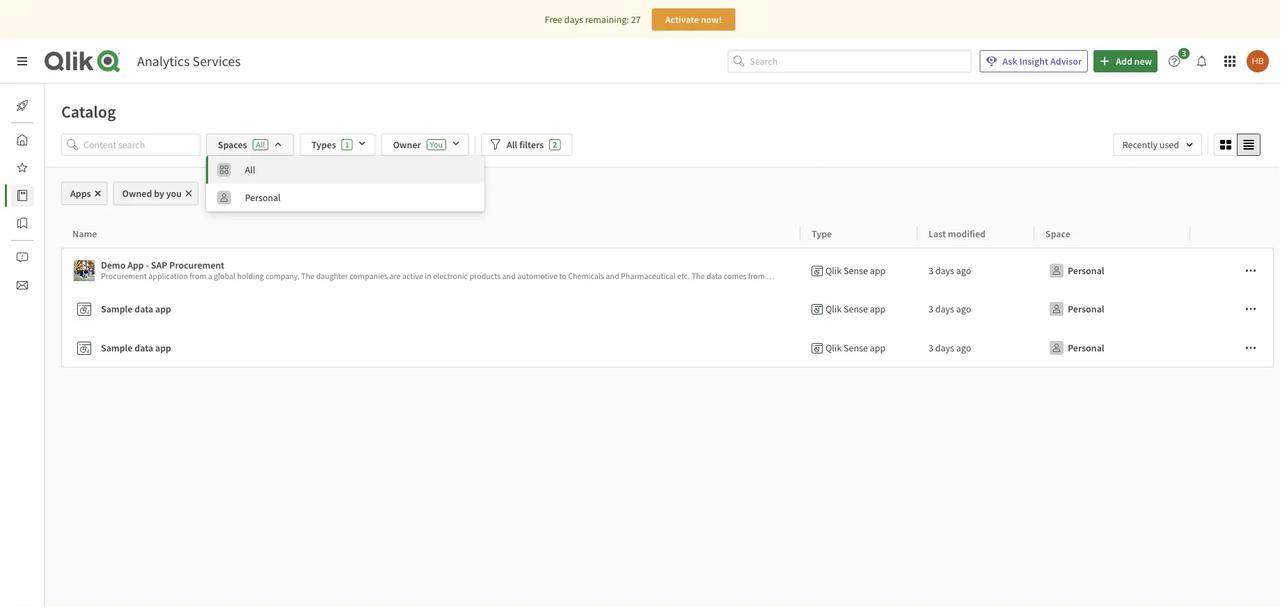 Task type: vqa. For each thing, say whether or not it's contained in the screenshot.
Description
no



Task type: describe. For each thing, give the bounding box(es) containing it.
personal button for the 3 days ago cell associated with 2nd more actions image
[[1046, 298, 1107, 320]]

app for qlik sense app cell corresponding to the 3 days ago cell corresponding to 1st more actions image from the bottom
[[870, 342, 886, 354]]

searchbar element
[[728, 50, 971, 73]]

1 from from the left
[[190, 271, 206, 282]]

data for the 3 days ago cell associated with 2nd more actions image
[[135, 303, 153, 315]]

personal for the 3 days ago cell associated with 2nd more actions image
[[1068, 303, 1105, 315]]

new
[[1135, 55, 1152, 68]]

used
[[1160, 139, 1179, 151]]

howard brown image
[[1247, 50, 1269, 72]]

getting started image
[[17, 100, 28, 111]]

2 the from the left
[[692, 271, 705, 282]]

last
[[929, 227, 946, 240]]

sense for the 3 days ago cell associated with first more actions image
[[844, 265, 868, 277]]

filters
[[520, 139, 544, 151]]

analytics
[[137, 53, 190, 70]]

1 and from the left
[[502, 271, 516, 282]]

active
[[402, 271, 423, 282]]

qlik sense app for sample data app button related to qlik sense app cell related to the 3 days ago cell associated with 2nd more actions image
[[826, 303, 886, 315]]

company.
[[266, 271, 300, 282]]

insight
[[1020, 55, 1049, 68]]

navigation pane element
[[0, 89, 76, 302]]

2
[[553, 139, 557, 150]]

alerts
[[45, 251, 68, 264]]

services
[[193, 53, 241, 70]]

all for all element
[[245, 164, 255, 176]]

comes
[[724, 271, 747, 282]]

app for qlik sense app cell related to the 3 days ago cell associated with 2nd more actions image
[[870, 303, 886, 315]]

27
[[631, 13, 641, 26]]

sense for the 3 days ago cell associated with 2nd more actions image
[[844, 303, 868, 315]]

2 and from the left
[[606, 271, 619, 282]]

3 days ago button for the 3 days ago cell corresponding to 1st more actions image from the bottom
[[929, 337, 971, 359]]

switch view group
[[1214, 134, 1261, 156]]

app
[[128, 259, 144, 272]]

personal inside "link"
[[245, 191, 281, 204]]

qlik sense app cell for the 3 days ago cell corresponding to 1st more actions image from the bottom
[[801, 329, 918, 368]]

personal cell for the 3 days ago cell associated with 2nd more actions image
[[1035, 290, 1191, 329]]

menu inside "filters" region
[[206, 156, 485, 212]]

alerts link
[[11, 246, 68, 269]]

1 qlik from the top
[[826, 265, 842, 277]]

3 more actions image from the top
[[1246, 343, 1257, 354]]

remaining:
[[585, 13, 629, 26]]

open sidebar menu image
[[17, 56, 28, 67]]

catalog inside navigation pane "element"
[[45, 189, 76, 202]]

cell for "personal" cell corresponding to the 3 days ago cell associated with 2nd more actions image
[[1191, 290, 1274, 329]]

ask
[[1003, 55, 1018, 68]]

Recently used field
[[1114, 134, 1202, 156]]

owner
[[393, 139, 421, 151]]

qlik sense app cell for the 3 days ago cell associated with first more actions image
[[801, 248, 918, 290]]

2 from from the left
[[748, 271, 765, 282]]

in
[[425, 271, 431, 282]]

you
[[166, 187, 182, 200]]

apps
[[70, 187, 91, 200]]

global
[[214, 271, 236, 282]]

analytics services element
[[137, 53, 241, 70]]

alerts image
[[17, 252, 28, 263]]

to
[[559, 271, 567, 282]]

Search text field
[[750, 50, 971, 73]]

types
[[312, 139, 336, 151]]

1 horizontal spatial sap
[[773, 271, 786, 282]]

collections image
[[17, 218, 28, 229]]

owned by you
[[122, 187, 182, 200]]

activate now! link
[[652, 8, 736, 31]]

ago for the 3 days ago cell associated with 2nd more actions image's 3 days ago button
[[956, 303, 971, 315]]

home
[[45, 134, 69, 146]]

filters region
[[45, 131, 1280, 212]]

system.
[[801, 271, 828, 282]]

0 horizontal spatial procurement
[[101, 271, 147, 282]]

Content search text field
[[84, 134, 201, 156]]

clear all
[[215, 187, 249, 200]]

activate
[[665, 13, 699, 26]]

add
[[1116, 55, 1133, 68]]

analytics services
[[137, 53, 241, 70]]

0 vertical spatial catalog
[[61, 101, 116, 122]]

2 a from the left
[[767, 271, 771, 282]]

daughter
[[316, 271, 348, 282]]

data inside demo app - sap procurement procurement application from a global holding company. the daughter companies are active in electronic products and automotive to chemicals and pharmaceutical etc. the data comes from a sap bw system.
[[707, 271, 722, 282]]

sample for sample data app button related to qlik sense app cell corresponding to the 3 days ago cell corresponding to 1st more actions image from the bottom
[[101, 342, 133, 354]]

apps button
[[61, 182, 108, 205]]

by
[[154, 187, 164, 200]]

data for the 3 days ago cell corresponding to 1st more actions image from the bottom
[[135, 342, 153, 354]]

3 inside dropdown button
[[1182, 48, 1186, 59]]

qlik sense app image
[[74, 260, 95, 281]]

all link
[[206, 156, 485, 184]]

1 the from the left
[[301, 271, 315, 282]]

qlik for sample data app button related to qlik sense app cell corresponding to the 3 days ago cell corresponding to 1st more actions image from the bottom
[[826, 342, 842, 354]]

now!
[[701, 13, 722, 26]]

ask insight advisor button
[[980, 50, 1088, 72]]

sample data app for the 3 days ago cell associated with 2nd more actions image
[[101, 303, 171, 315]]

free
[[545, 13, 562, 26]]

0 horizontal spatial sap
[[151, 259, 167, 272]]

chemicals
[[568, 271, 604, 282]]

last modified
[[929, 227, 986, 240]]

companies
[[350, 271, 388, 282]]

space
[[1046, 227, 1071, 240]]

owned by you button
[[113, 182, 198, 205]]

3 days ago cell for 2nd more actions image
[[918, 290, 1035, 329]]

cell for the 3 days ago cell associated with first more actions image "personal" cell
[[1191, 248, 1274, 290]]



Task type: locate. For each thing, give the bounding box(es) containing it.
1 horizontal spatial from
[[748, 271, 765, 282]]

2 3 days ago button from the top
[[929, 298, 971, 320]]

personal cell for the 3 days ago cell corresponding to 1st more actions image from the bottom
[[1035, 329, 1191, 368]]

days
[[564, 13, 583, 26], [936, 265, 955, 277], [936, 303, 955, 315], [936, 342, 955, 354]]

1 sample data app button from the top
[[73, 295, 795, 323]]

app for qlik sense app cell corresponding to the 3 days ago cell associated with first more actions image
[[870, 265, 886, 277]]

personal cell for the 3 days ago cell associated with first more actions image
[[1035, 248, 1191, 290]]

1 vertical spatial qlik
[[826, 303, 842, 315]]

2 vertical spatial ago
[[956, 342, 971, 354]]

1 vertical spatial sample data app button
[[73, 334, 795, 362]]

1
[[345, 139, 349, 150]]

0 horizontal spatial from
[[190, 271, 206, 282]]

pharmaceutical
[[621, 271, 676, 282]]

all filters
[[507, 139, 544, 151]]

-
[[146, 259, 149, 272]]

2 sample data app button from the top
[[73, 334, 795, 362]]

application
[[148, 271, 188, 282]]

2 vertical spatial data
[[135, 342, 153, 354]]

a left the bw
[[767, 271, 771, 282]]

1 vertical spatial catalog
[[45, 189, 76, 202]]

ask insight advisor
[[1003, 55, 1082, 68]]

1 3 days ago cell from the top
[[918, 248, 1035, 290]]

3 qlik sense app from the top
[[826, 342, 886, 354]]

3 personal button from the top
[[1046, 337, 1107, 359]]

a
[[208, 271, 212, 282], [767, 271, 771, 282]]

sample data app for the 3 days ago cell corresponding to 1st more actions image from the bottom
[[101, 342, 171, 354]]

catalog link
[[11, 184, 76, 207]]

2 qlik sense app from the top
[[826, 303, 886, 315]]

personal for the 3 days ago cell corresponding to 1st more actions image from the bottom
[[1068, 342, 1105, 354]]

sap left the bw
[[773, 271, 786, 282]]

1 3 days ago from the top
[[929, 265, 971, 277]]

sense
[[844, 265, 868, 277], [844, 303, 868, 315], [844, 342, 868, 354]]

0 horizontal spatial the
[[301, 271, 315, 282]]

from right comes on the top right
[[748, 271, 765, 282]]

etc.
[[677, 271, 690, 282]]

1 sample from the top
[[101, 303, 133, 315]]

1 vertical spatial qlik sense app
[[826, 303, 886, 315]]

products
[[470, 271, 501, 282]]

3 sense from the top
[[844, 342, 868, 354]]

1 horizontal spatial and
[[606, 271, 619, 282]]

1 vertical spatial sense
[[844, 303, 868, 315]]

3 days ago button for the 3 days ago cell associated with first more actions image
[[929, 260, 971, 282]]

2 qlik sense app cell from the top
[[801, 290, 918, 329]]

from left global
[[190, 271, 206, 282]]

all element
[[245, 164, 476, 176]]

automotive
[[517, 271, 558, 282]]

clear all button
[[204, 182, 260, 205]]

you
[[430, 139, 443, 150]]

all
[[507, 139, 518, 151], [256, 139, 265, 150], [245, 164, 255, 176]]

are
[[390, 271, 401, 282]]

3 qlik from the top
[[826, 342, 842, 354]]

personal link
[[206, 184, 485, 212]]

qlik sense app
[[826, 265, 886, 277], [826, 303, 886, 315], [826, 342, 886, 354]]

2 personal cell from the top
[[1035, 290, 1191, 329]]

sense for the 3 days ago cell corresponding to 1st more actions image from the bottom
[[844, 342, 868, 354]]

personal cell
[[1035, 248, 1191, 290], [1035, 290, 1191, 329], [1035, 329, 1191, 368]]

2 3 days ago from the top
[[929, 303, 971, 315]]

3 3 days ago button from the top
[[929, 337, 971, 359]]

sample data app button for qlik sense app cell corresponding to the 3 days ago cell corresponding to 1st more actions image from the bottom
[[73, 334, 795, 362]]

recently used
[[1123, 139, 1179, 151]]

menu containing all
[[206, 156, 485, 212]]

sap right the -
[[151, 259, 167, 272]]

3 days ago button for the 3 days ago cell associated with 2nd more actions image
[[929, 298, 971, 320]]

1 vertical spatial 3 days ago
[[929, 303, 971, 315]]

qlik sense app cell for the 3 days ago cell associated with 2nd more actions image
[[801, 290, 918, 329]]

2 more actions image from the top
[[1246, 304, 1257, 315]]

add new button
[[1094, 50, 1158, 72]]

qlik sense app cell
[[801, 248, 918, 290], [801, 290, 918, 329], [801, 329, 918, 368]]

1 vertical spatial sample
[[101, 342, 133, 354]]

3 days ago for the 3 days ago cell corresponding to 1st more actions image from the bottom 3 days ago button
[[929, 342, 971, 354]]

holding
[[237, 271, 264, 282]]

1 vertical spatial data
[[135, 303, 153, 315]]

activate now!
[[665, 13, 722, 26]]

2 personal button from the top
[[1046, 298, 1107, 320]]

qlik sense app for sample data app button related to qlik sense app cell corresponding to the 3 days ago cell corresponding to 1st more actions image from the bottom
[[826, 342, 886, 354]]

3 days ago for the 3 days ago cell associated with first more actions image's 3 days ago button
[[929, 265, 971, 277]]

1 horizontal spatial all
[[256, 139, 265, 150]]

from
[[190, 271, 206, 282], [748, 271, 765, 282]]

and
[[502, 271, 516, 282], [606, 271, 619, 282]]

3 personal cell from the top
[[1035, 329, 1191, 368]]

subscriptions image
[[17, 280, 28, 291]]

data
[[707, 271, 722, 282], [135, 303, 153, 315], [135, 342, 153, 354]]

catalog up name
[[45, 189, 76, 202]]

1 3 days ago button from the top
[[929, 260, 971, 282]]

ago for the 3 days ago cell associated with first more actions image's 3 days ago button
[[956, 265, 971, 277]]

0 horizontal spatial all
[[245, 164, 255, 176]]

0 vertical spatial sample
[[101, 303, 133, 315]]

all for all filters
[[507, 139, 518, 151]]

favorites image
[[17, 162, 28, 173]]

2 3 days ago cell from the top
[[918, 290, 1035, 329]]

0 horizontal spatial and
[[502, 271, 516, 282]]

2 vertical spatial qlik sense app
[[826, 342, 886, 354]]

and right the products
[[502, 271, 516, 282]]

2 horizontal spatial all
[[507, 139, 518, 151]]

ago for the 3 days ago cell corresponding to 1st more actions image from the bottom 3 days ago button
[[956, 342, 971, 354]]

1 vertical spatial sample data app
[[101, 342, 171, 354]]

3 3 days ago cell from the top
[[918, 329, 1035, 368]]

1 personal button from the top
[[1046, 260, 1107, 282]]

catalog up the home
[[61, 101, 116, 122]]

sample data app
[[101, 303, 171, 315], [101, 342, 171, 354]]

3 days ago cell for 1st more actions image from the bottom
[[918, 329, 1035, 368]]

the
[[301, 271, 315, 282], [692, 271, 705, 282]]

3 3 days ago from the top
[[929, 342, 971, 354]]

3 days ago
[[929, 265, 971, 277], [929, 303, 971, 315], [929, 342, 971, 354]]

3 qlik sense app cell from the top
[[801, 329, 918, 368]]

1 horizontal spatial procurement
[[169, 259, 224, 272]]

free days remaining: 27
[[545, 13, 641, 26]]

1 sense from the top
[[844, 265, 868, 277]]

type
[[812, 227, 832, 240]]

the left daughter
[[301, 271, 315, 282]]

a left global
[[208, 271, 212, 282]]

1 cell from the top
[[1191, 248, 1274, 290]]

procurement
[[169, 259, 224, 272], [101, 271, 147, 282]]

0 vertical spatial data
[[707, 271, 722, 282]]

2 sample data app from the top
[[101, 342, 171, 354]]

1 sample data app from the top
[[101, 303, 171, 315]]

3 for "personal" cell corresponding to the 3 days ago cell associated with 2nd more actions image
[[929, 303, 934, 315]]

qlik for sample data app button related to qlik sense app cell related to the 3 days ago cell associated with 2nd more actions image
[[826, 303, 842, 315]]

personal button
[[1046, 260, 1107, 282], [1046, 298, 1107, 320], [1046, 337, 1107, 359]]

modified
[[948, 227, 986, 240]]

3 days ago for the 3 days ago cell associated with 2nd more actions image's 3 days ago button
[[929, 303, 971, 315]]

3 for the 3 days ago cell corresponding to 1st more actions image from the bottom's "personal" cell
[[929, 342, 934, 354]]

0 vertical spatial sense
[[844, 265, 868, 277]]

3 ago from the top
[[956, 342, 971, 354]]

demo app - sap procurement procurement application from a global holding company. the daughter companies are active in electronic products and automotive to chemicals and pharmaceutical etc. the data comes from a sap bw system.
[[101, 259, 828, 282]]

0 vertical spatial sample data app
[[101, 303, 171, 315]]

2 qlik from the top
[[826, 303, 842, 315]]

1 qlik sense app cell from the top
[[801, 248, 918, 290]]

0 vertical spatial more actions image
[[1246, 265, 1257, 276]]

3
[[1182, 48, 1186, 59], [929, 265, 934, 277], [929, 303, 934, 315], [929, 342, 934, 354]]

2 cell from the top
[[1191, 290, 1274, 329]]

advisor
[[1051, 55, 1082, 68]]

clear
[[215, 187, 237, 200]]

1 vertical spatial more actions image
[[1246, 304, 1257, 315]]

1 qlik sense app from the top
[[826, 265, 886, 277]]

1 ago from the top
[[956, 265, 971, 277]]

personal element
[[245, 191, 476, 204]]

2 vertical spatial qlik
[[826, 342, 842, 354]]

procurement right the -
[[169, 259, 224, 272]]

ago
[[956, 265, 971, 277], [956, 303, 971, 315], [956, 342, 971, 354]]

and right chemicals
[[606, 271, 619, 282]]

3 days ago cell for first more actions image
[[918, 248, 1035, 290]]

2 vertical spatial more actions image
[[1246, 343, 1257, 354]]

0 vertical spatial sample data app button
[[73, 295, 795, 323]]

the right etc. on the right top of page
[[692, 271, 705, 282]]

all left filters
[[507, 139, 518, 151]]

procurement right qlik sense app image
[[101, 271, 147, 282]]

0 vertical spatial personal button
[[1046, 260, 1107, 282]]

0 vertical spatial 3 days ago
[[929, 265, 971, 277]]

2 vertical spatial 3 days ago
[[929, 342, 971, 354]]

3 days ago cell
[[918, 248, 1035, 290], [918, 290, 1035, 329], [918, 329, 1035, 368]]

1 horizontal spatial a
[[767, 271, 771, 282]]

1 more actions image from the top
[[1246, 265, 1257, 276]]

0 horizontal spatial a
[[208, 271, 212, 282]]

demo
[[101, 259, 126, 272]]

owned
[[122, 187, 152, 200]]

bw
[[788, 271, 799, 282]]

1 vertical spatial 3 days ago button
[[929, 298, 971, 320]]

all up all
[[245, 164, 255, 176]]

sample data app button
[[73, 295, 795, 323], [73, 334, 795, 362]]

1 a from the left
[[208, 271, 212, 282]]

cell for the 3 days ago cell corresponding to 1st more actions image from the bottom's "personal" cell
[[1191, 329, 1274, 368]]

3 for the 3 days ago cell associated with first more actions image "personal" cell
[[929, 265, 934, 277]]

personal button for the 3 days ago cell associated with first more actions image
[[1046, 260, 1107, 282]]

0 vertical spatial qlik sense app
[[826, 265, 886, 277]]

1 vertical spatial personal button
[[1046, 298, 1107, 320]]

sample data app button for qlik sense app cell related to the 3 days ago cell associated with 2nd more actions image
[[73, 295, 795, 323]]

1 vertical spatial ago
[[956, 303, 971, 315]]

app
[[870, 265, 886, 277], [155, 303, 171, 315], [870, 303, 886, 315], [155, 342, 171, 354], [870, 342, 886, 354]]

catalog
[[61, 101, 116, 122], [45, 189, 76, 202]]

electronic
[[433, 271, 468, 282]]

sap
[[151, 259, 167, 272], [773, 271, 786, 282]]

qlik
[[826, 265, 842, 277], [826, 303, 842, 315], [826, 342, 842, 354]]

1 horizontal spatial the
[[692, 271, 705, 282]]

all right spaces
[[256, 139, 265, 150]]

2 vertical spatial personal button
[[1046, 337, 1107, 359]]

cell
[[1191, 248, 1274, 290], [1191, 290, 1274, 329], [1191, 329, 1274, 368]]

2 vertical spatial 3 days ago button
[[929, 337, 971, 359]]

recently
[[1123, 139, 1158, 151]]

2 sense from the top
[[844, 303, 868, 315]]

0 vertical spatial qlik
[[826, 265, 842, 277]]

2 sample from the top
[[101, 342, 133, 354]]

more actions image
[[1246, 265, 1257, 276], [1246, 304, 1257, 315], [1246, 343, 1257, 354]]

home link
[[11, 129, 69, 151]]

add new
[[1116, 55, 1152, 68]]

spaces
[[218, 139, 247, 151]]

name
[[72, 227, 97, 240]]

1 personal cell from the top
[[1035, 248, 1191, 290]]

3 button
[[1163, 48, 1194, 72]]

personal button for the 3 days ago cell corresponding to 1st more actions image from the bottom
[[1046, 337, 1107, 359]]

2 ago from the top
[[956, 303, 971, 315]]

all
[[239, 187, 249, 200]]

personal
[[245, 191, 281, 204], [1068, 265, 1105, 277], [1068, 303, 1105, 315], [1068, 342, 1105, 354]]

3 cell from the top
[[1191, 329, 1274, 368]]

menu
[[206, 156, 485, 212]]

0 vertical spatial 3 days ago button
[[929, 260, 971, 282]]

0 vertical spatial ago
[[956, 265, 971, 277]]

sample
[[101, 303, 133, 315], [101, 342, 133, 354]]

sample for sample data app button related to qlik sense app cell related to the 3 days ago cell associated with 2nd more actions image
[[101, 303, 133, 315]]

2 vertical spatial sense
[[844, 342, 868, 354]]

personal for the 3 days ago cell associated with first more actions image
[[1068, 265, 1105, 277]]

3 days ago button
[[929, 260, 971, 282], [929, 298, 971, 320], [929, 337, 971, 359]]



